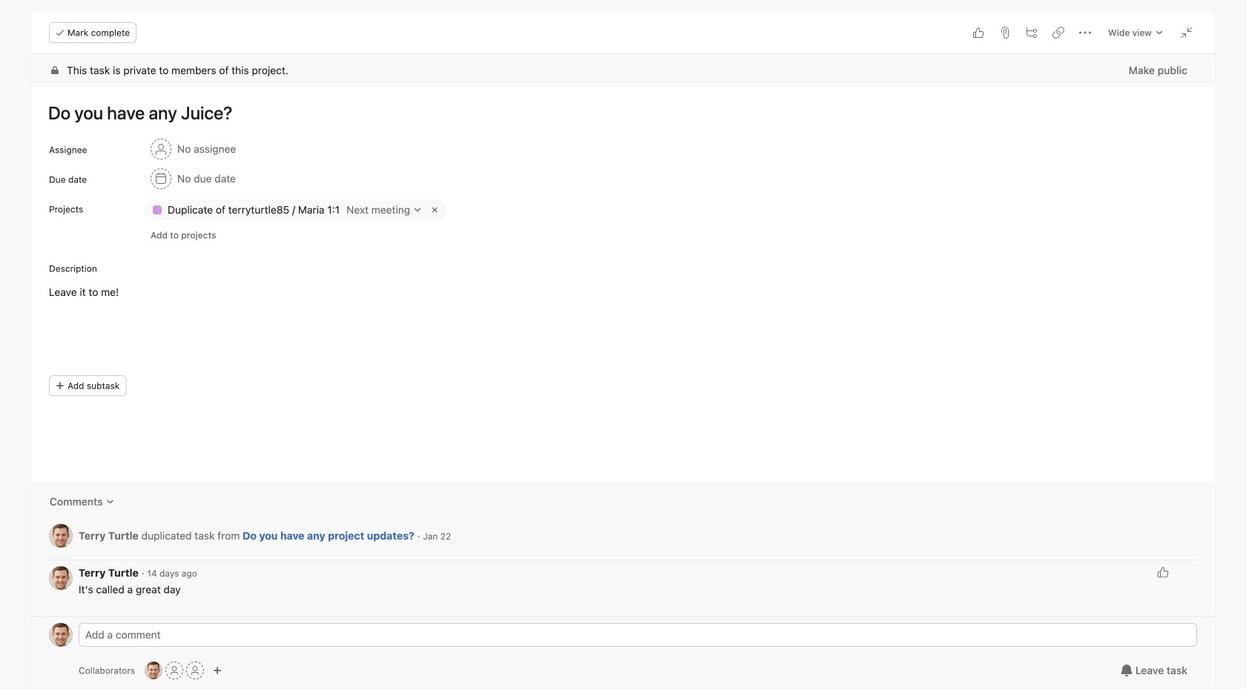 Task type: vqa. For each thing, say whether or not it's contained in the screenshot.
list box
no



Task type: describe. For each thing, give the bounding box(es) containing it.
copy task link image
[[1053, 27, 1065, 39]]

add subtask image
[[1026, 27, 1038, 39]]

0 horizontal spatial add or remove collaborators image
[[145, 662, 163, 680]]

1 open user profile image from the top
[[49, 524, 73, 548]]

description document
[[33, 284, 1198, 317]]

Task Name text field
[[39, 96, 1198, 130]]

2 open user profile image from the top
[[49, 567, 73, 590]]

1 horizontal spatial add or remove collaborators image
[[213, 666, 222, 675]]

0 likes. click to like this task image
[[973, 27, 985, 39]]

comments image
[[106, 498, 115, 506]]

do you have any juice? dialog
[[31, 12, 1216, 689]]



Task type: locate. For each thing, give the bounding box(es) containing it.
open user profile image
[[49, 524, 73, 548], [49, 567, 73, 590]]

1 vertical spatial open user profile image
[[49, 567, 73, 590]]

0 vertical spatial open user profile image
[[49, 524, 73, 548]]

more actions for this task image
[[1080, 27, 1092, 39]]

add or remove collaborators image
[[145, 662, 163, 680], [213, 666, 222, 675]]

open user profile image
[[49, 623, 73, 647]]

remove image
[[429, 204, 441, 216]]

collapse task pane image
[[1181, 27, 1193, 39]]

main content
[[31, 54, 1216, 617]]

0 likes. click to like this task comment image
[[1158, 567, 1170, 578]]

attachments: add a file to this task, do you have any juice? image
[[1000, 27, 1011, 39]]



